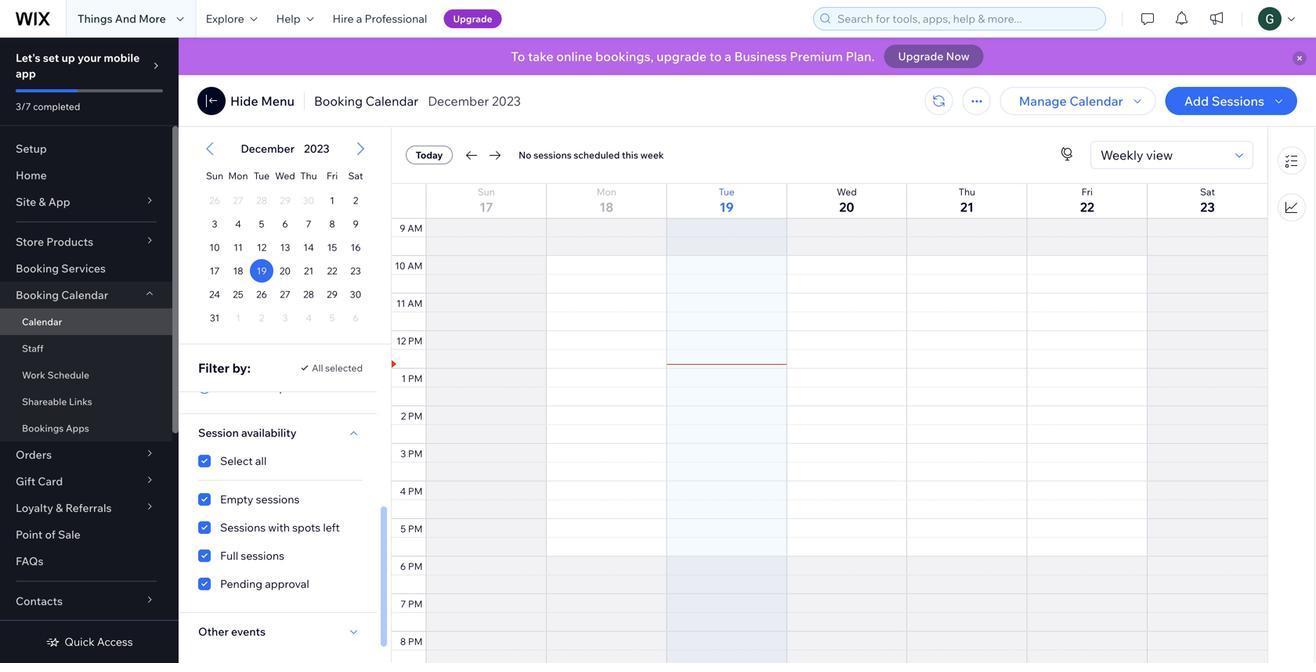 Task type: locate. For each thing, give the bounding box(es) containing it.
gift card button
[[0, 469, 172, 495]]

row containing 1
[[203, 189, 368, 212]]

1 horizontal spatial 19
[[720, 199, 734, 215]]

0 vertical spatial 4
[[235, 218, 241, 230]]

0 vertical spatial upgrade
[[453, 13, 493, 25]]

1 vertical spatial am
[[408, 260, 423, 272]]

pm up 8 pm
[[408, 599, 423, 610]]

3 am from the top
[[408, 298, 423, 309]]

4 pm from the top
[[408, 448, 423, 460]]

now
[[947, 49, 970, 63]]

menu
[[1269, 137, 1315, 231]]

am for 11 am
[[408, 298, 423, 309]]

0 vertical spatial am
[[408, 222, 423, 234]]

1 vertical spatial upgrade
[[899, 49, 944, 63]]

pm for 3 pm
[[408, 448, 423, 460]]

row
[[203, 161, 368, 189], [392, 184, 1268, 219], [203, 189, 368, 212], [203, 212, 368, 236], [203, 236, 368, 259], [203, 259, 368, 283], [203, 283, 368, 306]]

store products
[[16, 235, 93, 249]]

1 horizontal spatial thu
[[959, 186, 976, 198]]

sat for sat
[[348, 170, 363, 182]]

upgrade button
[[444, 9, 502, 28]]

sat
[[348, 170, 363, 182], [1201, 186, 1216, 198]]

booking right menu
[[314, 93, 363, 109]]

work schedule
[[22, 370, 89, 381]]

1 horizontal spatial a
[[725, 49, 732, 64]]

2 am from the top
[[408, 260, 423, 272]]

1 vertical spatial 17
[[210, 265, 220, 277]]

5 pm
[[401, 523, 423, 535]]

booking down booking services
[[16, 288, 59, 302]]

booking
[[314, 93, 363, 109], [16, 262, 59, 276], [16, 288, 59, 302]]

1 horizontal spatial 5
[[401, 523, 406, 535]]

0 vertical spatial sessions
[[534, 149, 572, 161]]

and
[[115, 12, 136, 25]]

6 up 13
[[282, 218, 288, 230]]

sessions down empty
[[220, 521, 266, 535]]

december up sun mon tue wed thu
[[241, 142, 295, 156]]

1 vertical spatial 21
[[304, 265, 314, 277]]

of
[[45, 528, 56, 542]]

9 am
[[400, 222, 423, 234]]

set
[[43, 51, 59, 65]]

17
[[480, 199, 493, 215], [210, 265, 220, 277]]

tuesday, december 19, 2023 cell
[[250, 259, 274, 283]]

11 inside row
[[234, 242, 243, 254]]

site & app
[[16, 195, 70, 209]]

0 vertical spatial 22
[[1081, 199, 1095, 215]]

spots
[[293, 521, 321, 535]]

session
[[198, 426, 239, 440]]

1 horizontal spatial 2023
[[492, 93, 521, 109]]

1 vertical spatial sat
[[1201, 186, 1216, 198]]

10 inside row
[[210, 242, 220, 254]]

0 horizontal spatial sessions
[[220, 521, 266, 535]]

1 horizontal spatial 11
[[397, 298, 406, 309]]

4 inside row
[[235, 218, 241, 230]]

pm for 2 pm
[[408, 411, 423, 422]]

0 horizontal spatial thu
[[300, 170, 317, 182]]

12 inside row
[[257, 242, 267, 254]]

9
[[353, 218, 359, 230], [400, 222, 406, 234]]

pm down 5 pm
[[408, 561, 423, 573]]

5
[[259, 218, 265, 230], [401, 523, 406, 535]]

sun for mon
[[206, 170, 223, 182]]

point of sale
[[16, 528, 81, 542]]

2 for 2
[[353, 195, 358, 207]]

0 vertical spatial 5
[[259, 218, 265, 230]]

1 horizontal spatial sun
[[478, 186, 495, 198]]

1 vertical spatial 10
[[395, 260, 406, 272]]

hire
[[333, 12, 354, 25]]

mon down scheduled
[[597, 186, 617, 198]]

a right hire at top left
[[356, 12, 362, 25]]

1 up 15
[[330, 195, 335, 207]]

tue
[[254, 170, 270, 182], [719, 186, 735, 198]]

1 vertical spatial 2023
[[304, 142, 330, 156]]

calendar right "manage"
[[1070, 93, 1124, 109]]

alert inside "grid"
[[236, 142, 334, 156]]

8 up 15
[[329, 218, 335, 230]]

sessions up with
[[256, 493, 300, 507]]

1 horizontal spatial &
[[56, 502, 63, 515]]

9 pm from the top
[[408, 636, 423, 648]]

1 horizontal spatial 9
[[400, 222, 406, 234]]

1 horizontal spatial 10
[[395, 260, 406, 272]]

calendar
[[366, 93, 419, 109], [1070, 93, 1124, 109], [61, 288, 108, 302], [22, 316, 62, 328]]

4 for 4 pm
[[400, 486, 406, 498]]

11 down the 10 am
[[397, 298, 406, 309]]

9 up the 10 am
[[400, 222, 406, 234]]

1 vertical spatial sun
[[478, 186, 495, 198]]

0 vertical spatial tue
[[254, 170, 270, 182]]

3 pm
[[401, 448, 423, 460]]

0 horizontal spatial 7
[[306, 218, 312, 230]]

grid containing 17
[[392, 0, 1268, 664]]

2 pm from the top
[[408, 373, 423, 385]]

grid
[[392, 0, 1268, 664], [189, 128, 382, 344]]

1 horizontal spatial grid
[[392, 0, 1268, 664]]

29
[[327, 289, 338, 301]]

23
[[1201, 199, 1216, 215], [351, 265, 361, 277]]

fri inside row
[[327, 170, 338, 182]]

approval
[[265, 578, 309, 591]]

6 inside row
[[282, 218, 288, 230]]

10 up 24
[[210, 242, 220, 254]]

mobile
[[104, 51, 140, 65]]

1 vertical spatial 1
[[402, 373, 406, 385]]

& right site
[[39, 195, 46, 209]]

menu
[[261, 93, 295, 109]]

5 for 5
[[259, 218, 265, 230]]

availability
[[241, 426, 297, 440]]

december up today "button"
[[428, 93, 489, 109]]

all selected
[[312, 363, 363, 374]]

0 horizontal spatial upgrade
[[453, 13, 493, 25]]

0 horizontal spatial 6
[[282, 218, 288, 230]]

0 vertical spatial 20
[[840, 199, 855, 215]]

left
[[323, 521, 340, 535]]

take
[[528, 49, 554, 64]]

sat for sat 23
[[1201, 186, 1216, 198]]

1 horizontal spatial 23
[[1201, 199, 1216, 215]]

0 horizontal spatial 17
[[210, 265, 220, 277]]

4
[[235, 218, 241, 230], [400, 486, 406, 498]]

0 horizontal spatial 23
[[351, 265, 361, 277]]

pm down 7 pm at the left of the page
[[408, 636, 423, 648]]

3 down sun mon tue wed thu
[[212, 218, 218, 230]]

0 horizontal spatial december
[[241, 142, 295, 156]]

booking calendar inside popup button
[[16, 288, 108, 302]]

1 horizontal spatial 2
[[401, 411, 406, 422]]

faqs
[[16, 555, 44, 569]]

1 vertical spatial 6
[[400, 561, 406, 573]]

mon inside row
[[228, 170, 248, 182]]

apps
[[66, 423, 89, 435]]

1 down 12 pm
[[402, 373, 406, 385]]

1 horizontal spatial 17
[[480, 199, 493, 215]]

12 for 12 pm
[[397, 335, 406, 347]]

sessions
[[534, 149, 572, 161], [256, 493, 300, 507], [241, 549, 285, 563]]

row group containing 1
[[189, 189, 382, 344]]

hide
[[230, 93, 258, 109]]

8 inside row
[[329, 218, 335, 230]]

11 left 13
[[234, 242, 243, 254]]

staff
[[22, 343, 44, 355]]

0 horizontal spatial 19
[[257, 265, 267, 277]]

7 down 6 pm
[[401, 599, 406, 610]]

0 horizontal spatial 11
[[234, 242, 243, 254]]

today
[[416, 149, 443, 161]]

& inside popup button
[[56, 502, 63, 515]]

pm for 7 pm
[[408, 599, 423, 610]]

1 vertical spatial 11
[[397, 298, 406, 309]]

thu inside row
[[300, 170, 317, 182]]

1 am from the top
[[408, 222, 423, 234]]

1 horizontal spatial upgrade
[[899, 49, 944, 63]]

7 up "14" on the left top
[[306, 218, 312, 230]]

1 horizontal spatial 6
[[400, 561, 406, 573]]

pm down the 2 pm
[[408, 448, 423, 460]]

2 inside row
[[353, 195, 358, 207]]

0 vertical spatial 17
[[480, 199, 493, 215]]

pm down the 1 pm
[[408, 411, 423, 422]]

0 vertical spatial sat
[[348, 170, 363, 182]]

1 vertical spatial 3
[[401, 448, 406, 460]]

1 vertical spatial sessions
[[220, 521, 266, 535]]

0 vertical spatial 11
[[234, 242, 243, 254]]

0 horizontal spatial 3
[[212, 218, 218, 230]]

Sessions with spots left checkbox
[[198, 519, 363, 538]]

0 vertical spatial booking calendar
[[314, 93, 419, 109]]

5 for 5 pm
[[401, 523, 406, 535]]

0 vertical spatial 2
[[353, 195, 358, 207]]

18 up 25
[[233, 265, 243, 277]]

2 vertical spatial am
[[408, 298, 423, 309]]

19
[[720, 199, 734, 215], [257, 265, 267, 277]]

2023 down the "to"
[[492, 93, 521, 109]]

sessions for full
[[241, 549, 285, 563]]

thu
[[300, 170, 317, 182], [959, 186, 976, 198]]

row containing sun
[[203, 161, 368, 189]]

quick access button
[[46, 636, 133, 650]]

12 left 13
[[257, 242, 267, 254]]

pm for 1 pm
[[408, 373, 423, 385]]

9 up '16' at the top left of page
[[353, 218, 359, 230]]

2 up "3 pm"
[[401, 411, 406, 422]]

0 horizontal spatial mon
[[228, 170, 248, 182]]

store products button
[[0, 229, 172, 256]]

31
[[210, 312, 220, 324]]

1 vertical spatial thu
[[959, 186, 976, 198]]

0 vertical spatial 1
[[330, 195, 335, 207]]

scheduled
[[574, 149, 620, 161]]

0 horizontal spatial 9
[[353, 218, 359, 230]]

3 up 4 pm
[[401, 448, 406, 460]]

1 vertical spatial fri
[[1082, 186, 1094, 198]]

row group
[[189, 189, 382, 344]]

upgrade inside button
[[899, 49, 944, 63]]

0 horizontal spatial wed
[[275, 170, 295, 182]]

sessions right the add at top right
[[1212, 93, 1265, 109]]

6 pm
[[400, 561, 423, 573]]

1 horizontal spatial 1
[[402, 373, 406, 385]]

1 horizontal spatial sessions
[[1212, 93, 1265, 109]]

0 vertical spatial mon
[[228, 170, 248, 182]]

9 inside row
[[353, 218, 359, 230]]

1 horizontal spatial december
[[428, 93, 489, 109]]

3/7 completed
[[16, 101, 80, 112]]

services
[[61, 262, 106, 276]]

0 horizontal spatial tue
[[254, 170, 270, 182]]

1 horizontal spatial mon
[[597, 186, 617, 198]]

alert containing december
[[236, 142, 334, 156]]

0 horizontal spatial 8
[[329, 218, 335, 230]]

9 for 9
[[353, 218, 359, 230]]

calendar inside popup button
[[61, 288, 108, 302]]

1 pm from the top
[[408, 335, 423, 347]]

fri inside fri 22
[[1082, 186, 1094, 198]]

fri for fri
[[327, 170, 338, 182]]

mon down hide
[[228, 170, 248, 182]]

1 vertical spatial 23
[[351, 265, 361, 277]]

1 vertical spatial 22
[[327, 265, 337, 277]]

upgrade
[[453, 13, 493, 25], [899, 49, 944, 63]]

am up 12 pm
[[408, 298, 423, 309]]

upgrade left now
[[899, 49, 944, 63]]

0 vertical spatial 12
[[257, 242, 267, 254]]

7 pm from the top
[[408, 561, 423, 573]]

3 pm from the top
[[408, 411, 423, 422]]

5 pm from the top
[[408, 486, 423, 498]]

1 horizontal spatial 4
[[400, 486, 406, 498]]

upgrade inside "button"
[[453, 13, 493, 25]]

pm for 12 pm
[[408, 335, 423, 347]]

calendar down booking services link
[[61, 288, 108, 302]]

sessions inside option
[[220, 521, 266, 535]]

0 horizontal spatial fri
[[327, 170, 338, 182]]

booking down store
[[16, 262, 59, 276]]

hire a professional link
[[323, 0, 437, 38]]

20
[[840, 199, 855, 215], [280, 265, 291, 277]]

select all
[[220, 455, 267, 468]]

1 horizontal spatial 18
[[600, 199, 614, 215]]

things
[[78, 12, 113, 25]]

2023 inside "grid"
[[304, 142, 330, 156]]

0 vertical spatial 19
[[720, 199, 734, 215]]

8 for 8 pm
[[400, 636, 406, 648]]

18 down scheduled
[[600, 199, 614, 215]]

loyalty & referrals button
[[0, 495, 172, 522]]

pm up 5 pm
[[408, 486, 423, 498]]

alert
[[236, 142, 334, 156]]

hide menu button
[[198, 87, 295, 115]]

12 down 11 am
[[397, 335, 406, 347]]

0 vertical spatial december
[[428, 93, 489, 109]]

6 pm from the top
[[408, 523, 423, 535]]

2 vertical spatial sessions
[[241, 549, 285, 563]]

11 for 11 am
[[397, 298, 406, 309]]

upgrade right 'professional'
[[453, 13, 493, 25]]

pm up 6 pm
[[408, 523, 423, 535]]

pending approval
[[220, 578, 309, 591]]

7 inside row
[[306, 218, 312, 230]]

1 vertical spatial wed
[[837, 186, 857, 198]]

app
[[48, 195, 70, 209]]

& right loyalty
[[56, 502, 63, 515]]

things and more
[[78, 12, 166, 25]]

am down 9 am
[[408, 260, 423, 272]]

booking for booking services link
[[16, 262, 59, 276]]

0 horizontal spatial 20
[[280, 265, 291, 277]]

4 for 4
[[235, 218, 241, 230]]

location
[[282, 357, 323, 371]]

21 inside row group
[[304, 265, 314, 277]]

fri
[[327, 170, 338, 182], [1082, 186, 1094, 198]]

full sessions
[[220, 549, 285, 563]]

0 horizontal spatial 10
[[210, 242, 220, 254]]

explore
[[206, 12, 244, 25]]

bookings
[[22, 423, 64, 435]]

2 up '16' at the top left of page
[[353, 195, 358, 207]]

sat inside row
[[348, 170, 363, 182]]

4 down sun mon tue wed thu
[[235, 218, 241, 230]]

pm up the 2 pm
[[408, 373, 423, 385]]

select
[[220, 455, 253, 468]]

5 down 4 pm
[[401, 523, 406, 535]]

2023 up sun mon tue wed thu
[[304, 142, 330, 156]]

loyalty & referrals
[[16, 502, 112, 515]]

more
[[139, 12, 166, 25]]

0 horizontal spatial 21
[[304, 265, 314, 277]]

0 vertical spatial &
[[39, 195, 46, 209]]

december for december 2023
[[428, 93, 489, 109]]

sun
[[206, 170, 223, 182], [478, 186, 495, 198]]

1 horizontal spatial 8
[[400, 636, 406, 648]]

1 vertical spatial 18
[[233, 265, 243, 277]]

sat 23
[[1201, 186, 1216, 215]]

8 pm from the top
[[408, 599, 423, 610]]

sessions right no
[[534, 149, 572, 161]]

7
[[306, 218, 312, 230], [401, 599, 406, 610]]

schedule
[[48, 370, 89, 381]]

am up the 10 am
[[408, 222, 423, 234]]

0 vertical spatial 2023
[[492, 93, 521, 109]]

1 horizontal spatial sat
[[1201, 186, 1216, 198]]

0 horizontal spatial 2
[[353, 195, 358, 207]]

17 inside row group
[[210, 265, 220, 277]]

0 horizontal spatial 22
[[327, 265, 337, 277]]

5 up 'tuesday, december 19, 2023' cell
[[259, 218, 265, 230]]

1 inside row
[[330, 195, 335, 207]]

1 vertical spatial booking
[[16, 262, 59, 276]]

booking inside popup button
[[16, 288, 59, 302]]

1 vertical spatial 12
[[397, 335, 406, 347]]

& inside dropdown button
[[39, 195, 46, 209]]

1 vertical spatial 8
[[400, 636, 406, 648]]

1 horizontal spatial 20
[[840, 199, 855, 215]]

sessions up pending approval
[[241, 549, 285, 563]]

0 horizontal spatial sun
[[206, 170, 223, 182]]

1 vertical spatial 4
[[400, 486, 406, 498]]

pm up the 1 pm
[[408, 335, 423, 347]]

faqs link
[[0, 549, 172, 575]]

filter by:
[[198, 361, 251, 376]]

december inside "grid"
[[241, 142, 295, 156]]

0 vertical spatial 10
[[210, 242, 220, 254]]

10 for 10 am
[[395, 260, 406, 272]]

18 inside mon 18
[[600, 199, 614, 215]]

a right the "to"
[[725, 49, 732, 64]]

tue 19
[[719, 186, 735, 215]]

8 down 7 pm at the left of the page
[[400, 636, 406, 648]]

10 up 11 am
[[395, 260, 406, 272]]

3 for 3 pm
[[401, 448, 406, 460]]

by:
[[232, 361, 251, 376]]

a
[[356, 12, 362, 25], [725, 49, 732, 64]]

0 vertical spatial fri
[[327, 170, 338, 182]]

0 vertical spatial sun
[[206, 170, 223, 182]]

None field
[[1097, 142, 1231, 169]]

today button
[[406, 146, 453, 165]]

17 inside sun 17
[[480, 199, 493, 215]]

6 up 7 pm at the left of the page
[[400, 561, 406, 573]]

1 horizontal spatial 12
[[397, 335, 406, 347]]

to take online bookings, upgrade to a business premium plan. alert
[[179, 38, 1317, 75]]

sessions with spots left
[[220, 521, 340, 535]]

12 for 12
[[257, 242, 267, 254]]

4 down "3 pm"
[[400, 486, 406, 498]]

5 inside row
[[259, 218, 265, 230]]

site & app button
[[0, 189, 172, 216]]

1 vertical spatial sessions
[[256, 493, 300, 507]]



Task type: describe. For each thing, give the bounding box(es) containing it.
a inside alert
[[725, 49, 732, 64]]

1 vertical spatial 20
[[280, 265, 291, 277]]

22 inside row group
[[327, 265, 337, 277]]

work
[[22, 370, 45, 381]]

staff link
[[0, 335, 172, 362]]

Search for tools, apps, help & more... field
[[833, 8, 1101, 30]]

fri for fri 22
[[1082, 186, 1094, 198]]

sessions for empty
[[256, 493, 300, 507]]

december for december
[[241, 142, 295, 156]]

session availability
[[198, 426, 297, 440]]

setup link
[[0, 136, 172, 162]]

all
[[312, 363, 323, 374]]

shareable links link
[[0, 389, 172, 415]]

11 am
[[397, 298, 423, 309]]

Empty sessions checkbox
[[198, 491, 363, 510]]

home
[[16, 169, 47, 182]]

booking for booking calendar popup button
[[16, 288, 59, 302]]

full
[[220, 549, 238, 563]]

loyalty
[[16, 502, 53, 515]]

empty
[[220, 493, 254, 507]]

gift card
[[16, 475, 63, 489]]

& for site
[[39, 195, 46, 209]]

1 horizontal spatial booking calendar
[[314, 93, 419, 109]]

let's set up your mobile app
[[16, 51, 140, 80]]

card
[[38, 475, 63, 489]]

thu 21
[[959, 186, 976, 215]]

upgrade
[[657, 49, 707, 64]]

other events button
[[198, 623, 266, 642]]

1 horizontal spatial 22
[[1081, 199, 1095, 215]]

shareable links
[[22, 396, 92, 408]]

2 for 2 pm
[[401, 411, 406, 422]]

home link
[[0, 162, 172, 189]]

links
[[69, 396, 92, 408]]

1 vertical spatial mon
[[597, 186, 617, 198]]

sale
[[58, 528, 81, 542]]

pm for 4 pm
[[408, 486, 423, 498]]

other events
[[198, 626, 266, 639]]

mon 18
[[597, 186, 617, 215]]

18 inside row group
[[233, 265, 243, 277]]

21 inside 'thu 21'
[[961, 199, 974, 215]]

& for loyalty
[[56, 502, 63, 515]]

pm for 5 pm
[[408, 523, 423, 535]]

custom
[[239, 357, 279, 371]]

9 for 9 am
[[400, 222, 406, 234]]

add sessions
[[1185, 93, 1265, 109]]

wed 20
[[837, 186, 857, 215]]

session availability button
[[198, 424, 297, 443]]

help
[[276, 12, 301, 25]]

23 inside the sat 23
[[1201, 199, 1216, 215]]

orders
[[16, 448, 52, 462]]

your
[[78, 51, 101, 65]]

row containing 24
[[203, 283, 368, 306]]

1 horizontal spatial tue
[[719, 186, 735, 198]]

20 inside "wed 20"
[[840, 199, 855, 215]]

online
[[557, 49, 593, 64]]

to take online bookings, upgrade to a business premium plan.
[[511, 49, 875, 64]]

point
[[16, 528, 43, 542]]

filter
[[198, 361, 230, 376]]

28
[[303, 289, 314, 301]]

bookings apps
[[22, 423, 89, 435]]

0 vertical spatial wed
[[275, 170, 295, 182]]

7 for 7
[[306, 218, 312, 230]]

sessions inside button
[[1212, 93, 1265, 109]]

am for 9 am
[[408, 222, 423, 234]]

13
[[280, 242, 290, 254]]

products
[[46, 235, 93, 249]]

row containing 3
[[203, 212, 368, 236]]

booking services link
[[0, 256, 172, 282]]

am for 10 am
[[408, 260, 423, 272]]

no sessions scheduled this week
[[519, 149, 664, 161]]

upgrade for upgrade
[[453, 13, 493, 25]]

0 horizontal spatial a
[[356, 12, 362, 25]]

sun for 17
[[478, 186, 495, 198]]

place
[[279, 381, 307, 395]]

sun mon tue wed thu
[[206, 170, 317, 182]]

tue inside row
[[254, 170, 270, 182]]

contacts button
[[0, 589, 172, 615]]

upgrade for upgrade now
[[899, 49, 944, 63]]

business
[[735, 49, 787, 64]]

19 inside 'tuesday, december 19, 2023' cell
[[257, 265, 267, 277]]

help button
[[267, 0, 323, 38]]

premium
[[790, 49, 844, 64]]

10 for 10
[[210, 242, 220, 254]]

calendar inside button
[[1070, 93, 1124, 109]]

manage calendar button
[[1001, 87, 1157, 115]]

booking services
[[16, 262, 106, 276]]

all
[[255, 455, 267, 468]]

upgrade now button
[[885, 45, 984, 68]]

10 am
[[395, 260, 423, 272]]

3/7
[[16, 101, 31, 112]]

grid containing december
[[189, 128, 382, 344]]

0 vertical spatial booking
[[314, 93, 363, 109]]

let's
[[16, 51, 40, 65]]

3 for 3
[[212, 218, 218, 230]]

bookings,
[[596, 49, 654, 64]]

client's place
[[239, 381, 307, 395]]

7 pm
[[401, 599, 423, 610]]

24
[[209, 289, 220, 301]]

8 for 8
[[329, 218, 335, 230]]

sidebar element
[[0, 38, 179, 664]]

sessions for no
[[534, 149, 572, 161]]

gift
[[16, 475, 35, 489]]

setup
[[16, 142, 47, 156]]

december 2023
[[428, 93, 521, 109]]

point of sale link
[[0, 522, 172, 549]]

Full sessions checkbox
[[198, 547, 363, 566]]

calendar up staff
[[22, 316, 62, 328]]

calendar link
[[0, 309, 172, 335]]

11 for 11
[[234, 242, 243, 254]]

booking calendar button
[[0, 282, 172, 309]]

1 for 1 pm
[[402, 373, 406, 385]]

to
[[511, 49, 525, 64]]

6 for 6
[[282, 218, 288, 230]]

16
[[351, 242, 361, 254]]

23 inside row group
[[351, 265, 361, 277]]

site
[[16, 195, 36, 209]]

19 inside tue 19
[[720, 199, 734, 215]]

1 horizontal spatial wed
[[837, 186, 857, 198]]

week
[[641, 149, 664, 161]]

no
[[519, 149, 532, 161]]

orders button
[[0, 442, 172, 469]]

pm for 8 pm
[[408, 636, 423, 648]]

calendar up today
[[366, 93, 419, 109]]

pm for 6 pm
[[408, 561, 423, 573]]

hire a professional
[[333, 12, 427, 25]]

7 for 7 pm
[[401, 599, 406, 610]]

quick
[[65, 636, 95, 649]]

Select all checkbox
[[198, 452, 363, 471]]

1 for 1
[[330, 195, 335, 207]]

6 for 6 pm
[[400, 561, 406, 573]]

12 pm
[[397, 335, 423, 347]]

selected
[[325, 363, 363, 374]]

Pending approval checkbox
[[198, 575, 363, 594]]

up
[[62, 51, 75, 65]]

this
[[622, 149, 639, 161]]

events
[[231, 626, 266, 639]]

shareable
[[22, 396, 67, 408]]

row containing 10
[[203, 236, 368, 259]]



Task type: vqa. For each thing, say whether or not it's contained in the screenshot.
10 for 10 AM
yes



